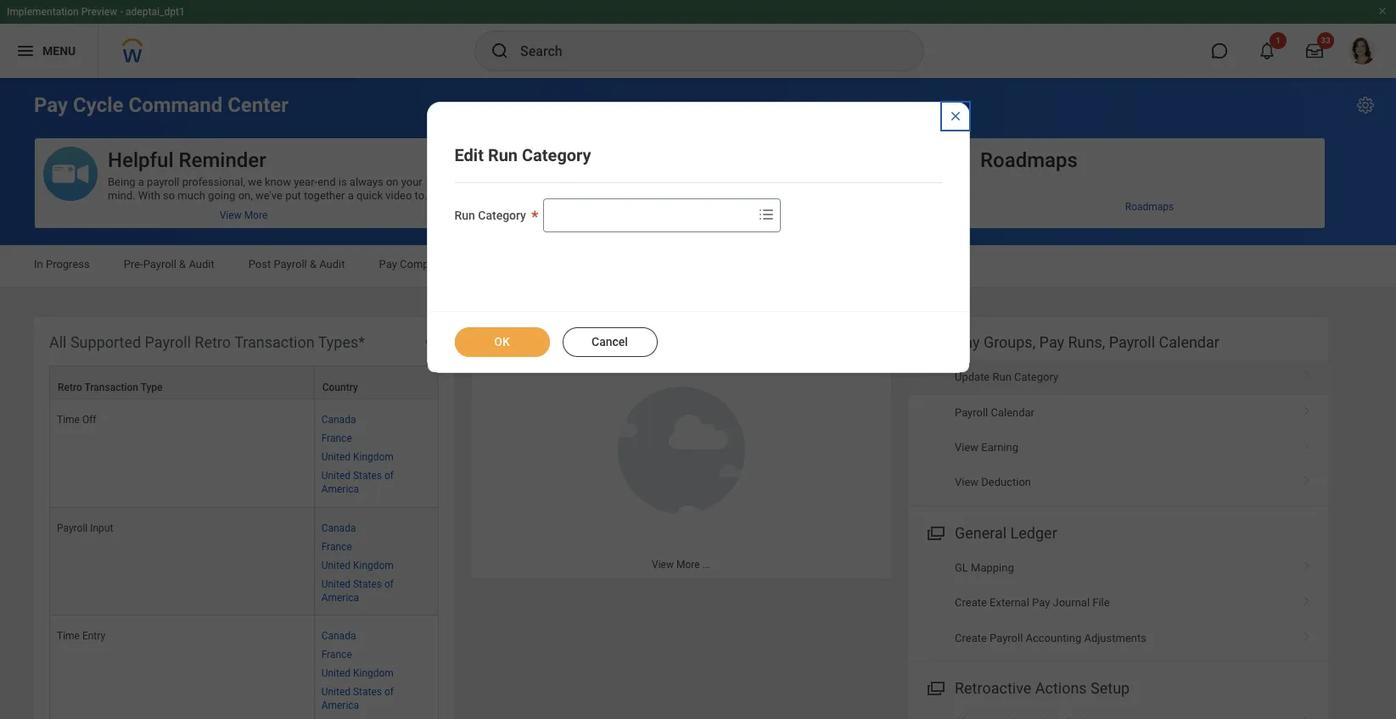 Task type: vqa. For each thing, say whether or not it's contained in the screenshot.
VIEW DEDUCTION
yes



Task type: describe. For each thing, give the bounding box(es) containing it.
implementation
[[7, 6, 79, 18]]

canada for time entry
[[321, 630, 356, 642]]

pay cycle events awaiting action
[[486, 334, 711, 351]]

gl
[[955, 562, 968, 574]]

cycle for command
[[73, 93, 123, 117]]

can
[[733, 176, 751, 188]]

much
[[178, 189, 205, 202]]

ok button
[[454, 328, 550, 357]]

-
[[120, 6, 123, 18]]

progress
[[46, 258, 90, 271]]

awaiting
[[605, 334, 664, 351]]

professional,
[[182, 176, 245, 188]]

update
[[955, 371, 990, 384]]

payroll for helpful
[[147, 176, 180, 188]]

all supported payroll retro transaction types* element
[[34, 317, 454, 720]]

update run category list item
[[908, 360, 1328, 395]]

edit run category dialog
[[426, 102, 970, 373]]

general
[[955, 524, 1007, 542]]

latest
[[565, 176, 593, 188]]

on,
[[238, 189, 253, 202]]

run for edit
[[488, 145, 518, 165]]

of for input
[[384, 579, 394, 590]]

edit
[[454, 145, 484, 165]]

payroll up update run category link
[[1109, 334, 1155, 351]]

mapping
[[971, 562, 1014, 574]]

1 horizontal spatial your
[[401, 176, 422, 188]]

we
[[248, 176, 262, 188]]

type
[[141, 382, 163, 394]]

view for view more ...
[[652, 559, 674, 571]]

pay groups, pay runs, payroll calendar
[[955, 334, 1220, 351]]

view for view earning
[[955, 441, 979, 454]]

retroactive actions setup
[[955, 680, 1130, 698]]

put
[[285, 189, 301, 202]]

roadmaps button
[[907, 138, 1325, 202]]

so
[[163, 189, 175, 202]]

profile logan mcneil element
[[1338, 32, 1386, 70]]

tab inside main content
[[536, 246, 650, 287]]

payroll calendar link
[[908, 395, 1328, 430]]

united kingdom for payroll input
[[321, 560, 394, 572]]

helpful reminder
[[108, 149, 266, 172]]

view more ... link
[[471, 551, 891, 579]]

states for time entry
[[353, 687, 382, 699]]

4 united from the top
[[321, 579, 351, 590]]

being
[[108, 176, 135, 188]]

help
[[319, 203, 340, 216]]

france link for entry
[[321, 646, 352, 661]]

center
[[228, 93, 289, 117]]

tab list inside main content
[[17, 246, 1379, 287]]

general ledger
[[955, 524, 1057, 542]]

retro transaction type button
[[50, 367, 314, 399]]

setup
[[1091, 680, 1130, 698]]

going
[[208, 189, 235, 202]]

united kingdom link for entry
[[321, 665, 394, 680]]

know
[[265, 176, 291, 188]]

deduction
[[981, 476, 1031, 489]]

kingdom for time entry
[[353, 668, 394, 680]]

united kingdom link for off
[[321, 448, 394, 464]]

create payroll accounting adjustments
[[955, 632, 1147, 645]]

payroll up latest
[[544, 149, 607, 172]]

payroll left input on the bottom of page
[[57, 522, 88, 534]]

1 united from the top
[[321, 452, 351, 464]]

audit for pre-payroll & audit
[[189, 258, 214, 271]]

of for off
[[384, 470, 394, 482]]

united kingdom for time off
[[321, 452, 394, 464]]

canada link for time off
[[321, 411, 356, 426]]

view earning
[[955, 441, 1018, 454]]

transaction inside 'popup button'
[[84, 382, 138, 394]]

kingdom for time off
[[353, 452, 394, 464]]

chevron right image for create external pay journal file
[[1296, 591, 1318, 608]]

remind
[[108, 203, 142, 216]]

compliance for payroll
[[612, 149, 720, 172]]

in progress
[[34, 258, 90, 271]]

united states of america link for payroll input
[[321, 575, 394, 604]]

chevron right image for gl mapping
[[1296, 556, 1318, 573]]

off
[[82, 414, 96, 426]]

time for time off
[[57, 414, 80, 426]]

payroll for payroll
[[595, 176, 628, 188]]

implementation preview -   adeptai_dpt1 banner
[[0, 0, 1396, 78]]

below!
[[622, 189, 654, 202]]

command
[[129, 93, 222, 117]]

audit for post payroll & audit
[[319, 258, 345, 271]]

Run Category field
[[544, 200, 753, 231]]

list containing update run category
[[908, 360, 1328, 501]]

in
[[34, 258, 43, 271]]

ledger
[[1010, 524, 1057, 542]]

payroll down update
[[955, 406, 988, 419]]

journal
[[1053, 597, 1090, 610]]

quick
[[356, 189, 383, 202]]

groups,
[[984, 334, 1036, 351]]

updates for payroll compliance updates
[[725, 149, 801, 172]]

on
[[386, 176, 398, 188]]

close environment banner image
[[1377, 6, 1388, 16]]

row containing time off
[[49, 400, 439, 508]]

0 vertical spatial transaction
[[234, 334, 315, 351]]

earning
[[981, 441, 1018, 454]]

united kingdom for time entry
[[321, 668, 394, 680]]

chevron right image for view deduction
[[1296, 470, 1318, 487]]

update run category
[[955, 371, 1058, 384]]

run category
[[454, 209, 526, 222]]

pay for pay cycle events awaiting action
[[486, 334, 511, 351]]

main content containing pay cycle command center
[[0, 78, 1396, 720]]

pay for pay cycle command center
[[34, 93, 68, 117]]

file
[[1093, 597, 1110, 610]]

create external pay journal file link
[[908, 586, 1328, 621]]

reminder
[[179, 149, 266, 172]]

cycle for events
[[515, 334, 552, 351]]

supported
[[70, 334, 141, 351]]

time entry
[[57, 630, 105, 642]]

5 chevron right image from the top
[[1296, 711, 1318, 720]]

united states of america for time off
[[321, 470, 394, 496]]

always inside the latest payroll compliance updates can always be found by clicking the link below!
[[753, 176, 787, 188]]

0 vertical spatial to
[[415, 189, 424, 202]]

always inside 'being a payroll professional, we know year-end is always on your mind. with so much going on, we've put together a quick video to remind you of some important concepts to help keep your stress down!'
[[350, 176, 383, 188]]

pay cycle events awaiting action element
[[471, 317, 891, 579]]

run for update
[[993, 371, 1012, 384]]

row containing payroll input
[[49, 508, 439, 616]]

america for entry
[[321, 700, 359, 712]]

retro inside 'popup button'
[[58, 382, 82, 394]]

pay compliance updates
[[379, 258, 502, 271]]

post
[[248, 258, 271, 271]]

is
[[338, 176, 347, 188]]

updates
[[690, 176, 730, 188]]

roadmaps link
[[907, 194, 1325, 219]]

together
[[304, 189, 345, 202]]

some
[[178, 203, 205, 216]]

you
[[145, 203, 162, 216]]

year-
[[294, 176, 318, 188]]

chevron right image for create external pay journal file
[[1296, 626, 1318, 643]]

by
[[836, 176, 847, 188]]

0 vertical spatial retro
[[195, 334, 231, 351]]

create for create external pay journal file
[[955, 597, 987, 610]]

entry
[[82, 630, 105, 642]]

items selected list for time entry
[[321, 627, 431, 713]]



Task type: locate. For each thing, give the bounding box(es) containing it.
roadmaps inside 'link'
[[1125, 201, 1174, 213]]

view for view deduction
[[955, 476, 979, 489]]

1 canada from the top
[[321, 414, 356, 426]]

3 kingdom from the top
[[353, 668, 394, 680]]

of
[[165, 203, 175, 216], [384, 470, 394, 482], [384, 579, 394, 590], [384, 687, 394, 699]]

country
[[322, 382, 358, 394]]

1 america from the top
[[321, 484, 359, 496]]

retro
[[195, 334, 231, 351], [58, 382, 82, 394]]

0 horizontal spatial &
[[179, 258, 186, 271]]

0 vertical spatial cycle
[[73, 93, 123, 117]]

payroll up 'retro transaction type' 'popup button'
[[145, 334, 191, 351]]

1 chevron right image from the top
[[1296, 400, 1318, 417]]

time off
[[57, 414, 96, 426]]

payroll calendar
[[955, 406, 1035, 419]]

0 vertical spatial states
[[353, 470, 382, 482]]

to up "stress"
[[415, 189, 424, 202]]

row containing time entry
[[49, 616, 439, 720]]

create inside "create external pay journal file" link
[[955, 597, 987, 610]]

2 vertical spatial items selected list
[[321, 627, 431, 713]]

gl mapping
[[955, 562, 1014, 574]]

link
[[602, 189, 620, 202]]

united kingdom link
[[321, 448, 394, 464], [321, 556, 394, 572], [321, 665, 394, 680]]

3 united states of america from the top
[[321, 687, 394, 712]]

implementation preview -   adeptai_dpt1
[[7, 6, 185, 18]]

2 united states of america link from the top
[[321, 575, 394, 604]]

1 france link from the top
[[321, 430, 352, 445]]

retroactive
[[955, 680, 1031, 698]]

1 horizontal spatial a
[[348, 189, 354, 202]]

3 items selected list from the top
[[321, 627, 431, 713]]

with
[[138, 189, 160, 202]]

1 vertical spatial run
[[454, 209, 475, 222]]

0 horizontal spatial transaction
[[84, 382, 138, 394]]

transaction
[[234, 334, 315, 351], [84, 382, 138, 394]]

compliance inside tab list
[[400, 258, 458, 271]]

main content
[[0, 78, 1396, 720]]

1 vertical spatial united kingdom link
[[321, 556, 394, 572]]

category inside "list item"
[[1014, 371, 1058, 384]]

2 united states of america from the top
[[321, 579, 394, 604]]

1 france from the top
[[321, 433, 352, 445]]

time for time entry
[[57, 630, 80, 642]]

...
[[702, 559, 710, 571]]

1 horizontal spatial payroll
[[595, 176, 628, 188]]

& right pre-
[[179, 258, 186, 271]]

3 france from the top
[[321, 649, 352, 661]]

prompts image
[[756, 205, 777, 225]]

helpful
[[108, 149, 174, 172]]

2 united kingdom from the top
[[321, 560, 394, 572]]

2 vertical spatial united states of america
[[321, 687, 394, 712]]

1 vertical spatial to
[[307, 203, 317, 216]]

view
[[955, 441, 979, 454], [955, 476, 979, 489], [652, 559, 674, 571]]

0 vertical spatial calendar
[[1159, 334, 1220, 351]]

canada link for payroll input
[[321, 519, 356, 534]]

audit down some
[[189, 258, 214, 271]]

2 horizontal spatial run
[[993, 371, 1012, 384]]

1 vertical spatial compliance
[[400, 258, 458, 271]]

1 vertical spatial retro
[[58, 382, 82, 394]]

canada for payroll input
[[321, 522, 356, 534]]

tab
[[536, 246, 650, 287]]

&
[[179, 258, 186, 271], [310, 258, 317, 271]]

2 vertical spatial chevron right image
[[1296, 626, 1318, 643]]

2 canada from the top
[[321, 522, 356, 534]]

1 horizontal spatial retro
[[195, 334, 231, 351]]

0 horizontal spatial audit
[[189, 258, 214, 271]]

2 vertical spatial canada
[[321, 630, 356, 642]]

0 vertical spatial menu group image
[[923, 521, 946, 544]]

france link for input
[[321, 538, 352, 553]]

updates up the can
[[725, 149, 801, 172]]

to left help
[[307, 203, 317, 216]]

category down groups,
[[1014, 371, 1058, 384]]

chevron right image for payroll calendar
[[1296, 435, 1318, 452]]

list containing gl mapping
[[908, 551, 1328, 656]]

run inside update run category link
[[993, 371, 1012, 384]]

4 row from the top
[[49, 616, 439, 720]]

cancel
[[592, 335, 628, 349]]

canada link
[[321, 411, 356, 426], [321, 519, 356, 534], [321, 627, 356, 642]]

0 vertical spatial updates
[[725, 149, 801, 172]]

1 vertical spatial list
[[908, 551, 1328, 656]]

2 audit from the left
[[319, 258, 345, 271]]

2 create from the top
[[955, 632, 987, 645]]

post payroll & audit
[[248, 258, 345, 271]]

updates down run category
[[461, 258, 502, 271]]

france link for off
[[321, 430, 352, 445]]

0 horizontal spatial retro
[[58, 382, 82, 394]]

0 vertical spatial run
[[488, 145, 518, 165]]

calendar up update run category link
[[1159, 334, 1220, 351]]

1 united states of america from the top
[[321, 470, 394, 496]]

1 vertical spatial united kingdom
[[321, 560, 394, 572]]

we've
[[255, 189, 283, 202]]

0 vertical spatial united states of america link
[[321, 467, 394, 496]]

0 horizontal spatial payroll
[[147, 176, 180, 188]]

united states of america link for time off
[[321, 467, 394, 496]]

0 vertical spatial chevron right image
[[1296, 365, 1318, 382]]

1 & from the left
[[179, 258, 186, 271]]

1 vertical spatial updates
[[461, 258, 502, 271]]

3 america from the top
[[321, 700, 359, 712]]

retro up "time off"
[[58, 382, 82, 394]]

1 chevron right image from the top
[[1296, 365, 1318, 382]]

your down "quick"
[[369, 203, 390, 216]]

payroll up link
[[595, 176, 628, 188]]

the
[[584, 189, 600, 202]]

row containing retro transaction type
[[49, 366, 439, 400]]

view inside pay cycle events awaiting action 'element'
[[652, 559, 674, 571]]

time left the entry
[[57, 630, 80, 642]]

canada link for time entry
[[321, 627, 356, 642]]

canada for time off
[[321, 414, 356, 426]]

1 vertical spatial united states of america link
[[321, 575, 394, 604]]

2 vertical spatial france
[[321, 649, 352, 661]]

& for pre-payroll & audit
[[179, 258, 186, 271]]

0 horizontal spatial always
[[350, 176, 383, 188]]

united states of america link for time entry
[[321, 683, 394, 712]]

payroll inside 'being a payroll professional, we know year-end is always on your mind. with so much going on, we've put together a quick video to remind you of some important concepts to help keep your stress down!'
[[147, 176, 180, 188]]

chevron right image inside the 'view earning' link
[[1296, 435, 1318, 452]]

chevron right image inside payroll calendar link
[[1296, 400, 1318, 417]]

1 vertical spatial roadmaps
[[1125, 201, 1174, 213]]

1 payroll from the left
[[147, 176, 180, 188]]

0 horizontal spatial your
[[369, 203, 390, 216]]

2 states from the top
[[353, 579, 382, 590]]

1 horizontal spatial to
[[415, 189, 424, 202]]

stress
[[393, 203, 423, 216]]

2 france link from the top
[[321, 538, 352, 553]]

items selected list
[[321, 411, 431, 497], [321, 519, 431, 605], [321, 627, 431, 713]]

3 united from the top
[[321, 560, 351, 572]]

2 united from the top
[[321, 470, 351, 482]]

category for edit run category
[[522, 145, 591, 165]]

2 vertical spatial america
[[321, 700, 359, 712]]

adjustments
[[1084, 632, 1147, 645]]

0 vertical spatial time
[[57, 414, 80, 426]]

2 list from the top
[[908, 551, 1328, 656]]

payroll up so
[[147, 176, 180, 188]]

1 vertical spatial cycle
[[515, 334, 552, 351]]

1 horizontal spatial roadmaps
[[1125, 201, 1174, 213]]

adeptai_dpt1
[[126, 6, 185, 18]]

chevron right image
[[1296, 400, 1318, 417], [1296, 470, 1318, 487], [1296, 556, 1318, 573], [1296, 591, 1318, 608], [1296, 711, 1318, 720]]

create external pay journal file
[[955, 597, 1110, 610]]

1 vertical spatial canada
[[321, 522, 356, 534]]

1 canada link from the top
[[321, 411, 356, 426]]

1 vertical spatial france
[[321, 541, 352, 553]]

1 states from the top
[[353, 470, 382, 482]]

category up the
[[522, 145, 591, 165]]

& right post
[[310, 258, 317, 271]]

create up the retroactive
[[955, 632, 987, 645]]

chevron right image inside "create external pay journal file" link
[[1296, 591, 1318, 608]]

run right edit at the top left of page
[[488, 145, 518, 165]]

concepts
[[259, 203, 304, 216]]

cycle right the ok
[[515, 334, 552, 351]]

tab list containing in progress
[[17, 246, 1379, 287]]

pre-
[[124, 258, 143, 271]]

cycle inside 'element'
[[515, 334, 552, 351]]

calendar down the update run category
[[991, 406, 1035, 419]]

1 vertical spatial time
[[57, 630, 80, 642]]

view more ...
[[652, 559, 710, 571]]

down!
[[108, 216, 138, 229]]

chevron right image
[[1296, 365, 1318, 382], [1296, 435, 1318, 452], [1296, 626, 1318, 643]]

keep
[[343, 203, 366, 216]]

0 vertical spatial canada link
[[321, 411, 356, 426]]

1 united states of america link from the top
[[321, 467, 394, 496]]

update run category link
[[908, 360, 1328, 395]]

found
[[805, 176, 833, 188]]

payroll compliance updates
[[544, 149, 801, 172]]

1 vertical spatial transaction
[[84, 382, 138, 394]]

3 chevron right image from the top
[[1296, 626, 1318, 643]]

menu group image for general ledger
[[923, 521, 946, 544]]

2 always from the left
[[753, 176, 787, 188]]

3 chevron right image from the top
[[1296, 556, 1318, 573]]

2 vertical spatial states
[[353, 687, 382, 699]]

ok
[[494, 335, 510, 349]]

2 payroll from the left
[[595, 176, 628, 188]]

0 horizontal spatial compliance
[[400, 258, 458, 271]]

0 horizontal spatial a
[[138, 176, 144, 188]]

2 vertical spatial united states of america link
[[321, 683, 394, 712]]

0 horizontal spatial updates
[[461, 258, 502, 271]]

2 vertical spatial run
[[993, 371, 1012, 384]]

2 row from the top
[[49, 400, 439, 508]]

2 time from the top
[[57, 630, 80, 642]]

view left 'earning'
[[955, 441, 979, 454]]

1 menu group image from the top
[[923, 521, 946, 544]]

2 & from the left
[[310, 258, 317, 271]]

compliance up compliance
[[612, 149, 720, 172]]

1 horizontal spatial compliance
[[612, 149, 720, 172]]

actions
[[1035, 680, 1087, 698]]

pay cycle command center
[[34, 93, 289, 117]]

edit run category
[[454, 145, 591, 165]]

1 horizontal spatial transaction
[[234, 334, 315, 351]]

0 vertical spatial list
[[908, 360, 1328, 501]]

a up with
[[138, 176, 144, 188]]

0 vertical spatial united kingdom link
[[321, 448, 394, 464]]

the
[[544, 176, 563, 188]]

& for post payroll & audit
[[310, 258, 317, 271]]

of inside 'being a payroll professional, we know year-end is always on your mind. with so much going on, we've put together a quick video to remind you of some important concepts to help keep your stress down!'
[[165, 203, 175, 216]]

payroll inside the latest payroll compliance updates can always be found by clicking the link below!
[[595, 176, 628, 188]]

0 vertical spatial united kingdom
[[321, 452, 394, 464]]

united states of america for time entry
[[321, 687, 394, 712]]

1 vertical spatial your
[[369, 203, 390, 216]]

united kingdom link for input
[[321, 556, 394, 572]]

france
[[321, 433, 352, 445], [321, 541, 352, 553], [321, 649, 352, 661]]

view deduction
[[955, 476, 1031, 489]]

0 vertical spatial compliance
[[612, 149, 720, 172]]

america
[[321, 484, 359, 496], [321, 592, 359, 604], [321, 700, 359, 712]]

retro up 'retro transaction type' 'popup button'
[[195, 334, 231, 351]]

1 create from the top
[[955, 597, 987, 610]]

clicking
[[544, 189, 581, 202]]

audit down help
[[319, 258, 345, 271]]

2 france from the top
[[321, 541, 352, 553]]

2 united kingdom link from the top
[[321, 556, 394, 572]]

run right update
[[993, 371, 1012, 384]]

your up video
[[401, 176, 422, 188]]

1 always from the left
[[350, 176, 383, 188]]

1 united kingdom link from the top
[[321, 448, 394, 464]]

1 vertical spatial category
[[478, 209, 526, 222]]

1 horizontal spatial always
[[753, 176, 787, 188]]

cycle up helpful
[[73, 93, 123, 117]]

2 vertical spatial canada link
[[321, 627, 356, 642]]

0 vertical spatial france link
[[321, 430, 352, 445]]

0 vertical spatial view
[[955, 441, 979, 454]]

0 horizontal spatial calendar
[[991, 406, 1035, 419]]

4 chevron right image from the top
[[1296, 591, 1318, 608]]

audit
[[189, 258, 214, 271], [319, 258, 345, 271]]

runs,
[[1068, 334, 1105, 351]]

items selected list for payroll input
[[321, 519, 431, 605]]

1 vertical spatial menu group image
[[923, 676, 946, 699]]

all
[[49, 334, 67, 351]]

transaction up off
[[84, 382, 138, 394]]

inbox large image
[[1306, 42, 1323, 59]]

search image
[[490, 41, 510, 61]]

create inside create payroll accounting adjustments link
[[955, 632, 987, 645]]

2 menu group image from the top
[[923, 676, 946, 699]]

2 chevron right image from the top
[[1296, 435, 1318, 452]]

2 america from the top
[[321, 592, 359, 604]]

2 items selected list from the top
[[321, 519, 431, 605]]

3 united kingdom link from the top
[[321, 665, 394, 680]]

row
[[49, 366, 439, 400], [49, 400, 439, 508], [49, 508, 439, 616], [49, 616, 439, 720]]

chevron right image inside update run category link
[[1296, 365, 1318, 382]]

of for entry
[[384, 687, 394, 699]]

roadmaps inside button
[[980, 149, 1078, 172]]

payroll down external
[[990, 632, 1023, 645]]

configure this page image
[[1355, 95, 1376, 115]]

3 united states of america link from the top
[[321, 683, 394, 712]]

america for off
[[321, 484, 359, 496]]

1 kingdom from the top
[[353, 452, 394, 464]]

0 vertical spatial kingdom
[[353, 452, 394, 464]]

create for create payroll accounting adjustments
[[955, 632, 987, 645]]

menu group image left the retroactive
[[923, 676, 946, 699]]

payroll right post
[[274, 258, 307, 271]]

france for off
[[321, 433, 352, 445]]

pay inside 'element'
[[486, 334, 511, 351]]

payroll
[[544, 149, 607, 172], [143, 258, 176, 271], [274, 258, 307, 271], [145, 334, 191, 351], [1109, 334, 1155, 351], [955, 406, 988, 419], [57, 522, 88, 534], [990, 632, 1023, 645]]

0 vertical spatial category
[[522, 145, 591, 165]]

create down gl
[[955, 597, 987, 610]]

2 vertical spatial united kingdom link
[[321, 665, 394, 680]]

1 vertical spatial united states of america
[[321, 579, 394, 604]]

france for entry
[[321, 649, 352, 661]]

1 row from the top
[[49, 366, 439, 400]]

menu group image
[[923, 521, 946, 544], [923, 676, 946, 699]]

3 row from the top
[[49, 508, 439, 616]]

chevron right image for payroll calendar
[[1296, 400, 1318, 417]]

1 horizontal spatial &
[[310, 258, 317, 271]]

being a payroll professional, we know year-end is always on your mind. with so much going on, we've put together a quick video to remind you of some important concepts to help keep your stress down!
[[108, 176, 424, 229]]

time
[[57, 414, 80, 426], [57, 630, 80, 642]]

a
[[138, 176, 144, 188], [348, 189, 354, 202]]

1 list from the top
[[908, 360, 1328, 501]]

video
[[386, 189, 412, 202]]

a up keep
[[348, 189, 354, 202]]

2 kingdom from the top
[[353, 560, 394, 572]]

list
[[908, 360, 1328, 501], [908, 551, 1328, 656]]

cancel button
[[562, 328, 657, 357]]

1 horizontal spatial cycle
[[515, 334, 552, 351]]

external
[[990, 597, 1029, 610]]

america for input
[[321, 592, 359, 604]]

menu group image for retroactive actions setup
[[923, 676, 946, 699]]

0 vertical spatial france
[[321, 433, 352, 445]]

pay for pay groups, pay runs, payroll calendar
[[955, 334, 980, 351]]

retro transaction type
[[58, 382, 163, 394]]

preview
[[81, 6, 117, 18]]

5 united from the top
[[321, 668, 351, 680]]

states for time off
[[353, 470, 382, 482]]

updates inside tab list
[[461, 258, 502, 271]]

0 horizontal spatial roadmaps
[[980, 149, 1078, 172]]

1 vertical spatial america
[[321, 592, 359, 604]]

roadmaps
[[980, 149, 1078, 172], [1125, 201, 1174, 213]]

category down edit run category
[[478, 209, 526, 222]]

menu group image left the general in the bottom of the page
[[923, 521, 946, 544]]

1 vertical spatial kingdom
[[353, 560, 394, 572]]

time left off
[[57, 414, 80, 426]]

1 vertical spatial view
[[955, 476, 979, 489]]

updates for pay compliance updates
[[461, 258, 502, 271]]

1 vertical spatial chevron right image
[[1296, 435, 1318, 452]]

1 vertical spatial canada link
[[321, 519, 356, 534]]

items selected list for time off
[[321, 411, 431, 497]]

2 vertical spatial kingdom
[[353, 668, 394, 680]]

2 chevron right image from the top
[[1296, 470, 1318, 487]]

run
[[488, 145, 518, 165], [454, 209, 475, 222], [993, 371, 1012, 384]]

chevron right image inside create payroll accounting adjustments link
[[1296, 626, 1318, 643]]

all supported payroll retro transaction types*
[[49, 334, 365, 351]]

accounting
[[1026, 632, 1081, 645]]

2 vertical spatial france link
[[321, 646, 352, 661]]

2 vertical spatial united kingdom
[[321, 668, 394, 680]]

1 horizontal spatial calendar
[[1159, 334, 1220, 351]]

0 vertical spatial your
[[401, 176, 422, 188]]

pay for pay compliance updates
[[379, 258, 397, 271]]

1 audit from the left
[[189, 258, 214, 271]]

1 items selected list from the top
[[321, 411, 431, 497]]

kingdom for payroll input
[[353, 560, 394, 572]]

2 vertical spatial view
[[652, 559, 674, 571]]

calendar inside list
[[991, 406, 1035, 419]]

3 canada link from the top
[[321, 627, 356, 642]]

end
[[318, 176, 336, 188]]

compliance down "stress"
[[400, 258, 458, 271]]

run up pay compliance updates
[[454, 209, 475, 222]]

0 vertical spatial roadmaps
[[980, 149, 1078, 172]]

1 united kingdom from the top
[[321, 452, 394, 464]]

0 vertical spatial canada
[[321, 414, 356, 426]]

2 vertical spatial category
[[1014, 371, 1058, 384]]

3 canada from the top
[[321, 630, 356, 642]]

input
[[90, 522, 113, 534]]

view left more
[[652, 559, 674, 571]]

1 time from the top
[[57, 414, 80, 426]]

notifications large image
[[1259, 42, 1276, 59]]

category
[[522, 145, 591, 165], [478, 209, 526, 222], [1014, 371, 1058, 384]]

always
[[350, 176, 383, 188], [753, 176, 787, 188]]

3 united kingdom from the top
[[321, 668, 394, 680]]

compliance for pay
[[400, 258, 458, 271]]

0 horizontal spatial to
[[307, 203, 317, 216]]

payroll down you
[[143, 258, 176, 271]]

0 vertical spatial items selected list
[[321, 411, 431, 497]]

gl mapping link
[[908, 551, 1328, 586]]

view left "deduction"
[[955, 476, 979, 489]]

france for input
[[321, 541, 352, 553]]

transaction left types*
[[234, 334, 315, 351]]

tab list
[[17, 246, 1379, 287]]

1 vertical spatial calendar
[[991, 406, 1035, 419]]

states
[[353, 470, 382, 482], [353, 579, 382, 590], [353, 687, 382, 699]]

1 vertical spatial items selected list
[[321, 519, 431, 605]]

1 vertical spatial states
[[353, 579, 382, 590]]

2 canada link from the top
[[321, 519, 356, 534]]

0 vertical spatial create
[[955, 597, 987, 610]]

always up "quick"
[[350, 176, 383, 188]]

3 states from the top
[[353, 687, 382, 699]]

6 united from the top
[[321, 687, 351, 699]]

1 vertical spatial france link
[[321, 538, 352, 553]]

canada
[[321, 414, 356, 426], [321, 522, 356, 534], [321, 630, 356, 642]]

always left be
[[753, 176, 787, 188]]

states for payroll input
[[353, 579, 382, 590]]

close payroll totals and percentages image
[[948, 109, 962, 123]]

types*
[[318, 334, 365, 351]]

0 vertical spatial united states of america
[[321, 470, 394, 496]]

more
[[676, 559, 700, 571]]

chevron right image inside view deduction link
[[1296, 470, 1318, 487]]

1 vertical spatial create
[[955, 632, 987, 645]]

category for update run category
[[1014, 371, 1058, 384]]

important
[[208, 203, 256, 216]]

0 horizontal spatial cycle
[[73, 93, 123, 117]]

chevron right image inside gl mapping link
[[1296, 556, 1318, 573]]

3 france link from the top
[[321, 646, 352, 661]]

united states of america for payroll input
[[321, 579, 394, 604]]

0 horizontal spatial run
[[454, 209, 475, 222]]

payroll input
[[57, 522, 113, 534]]



